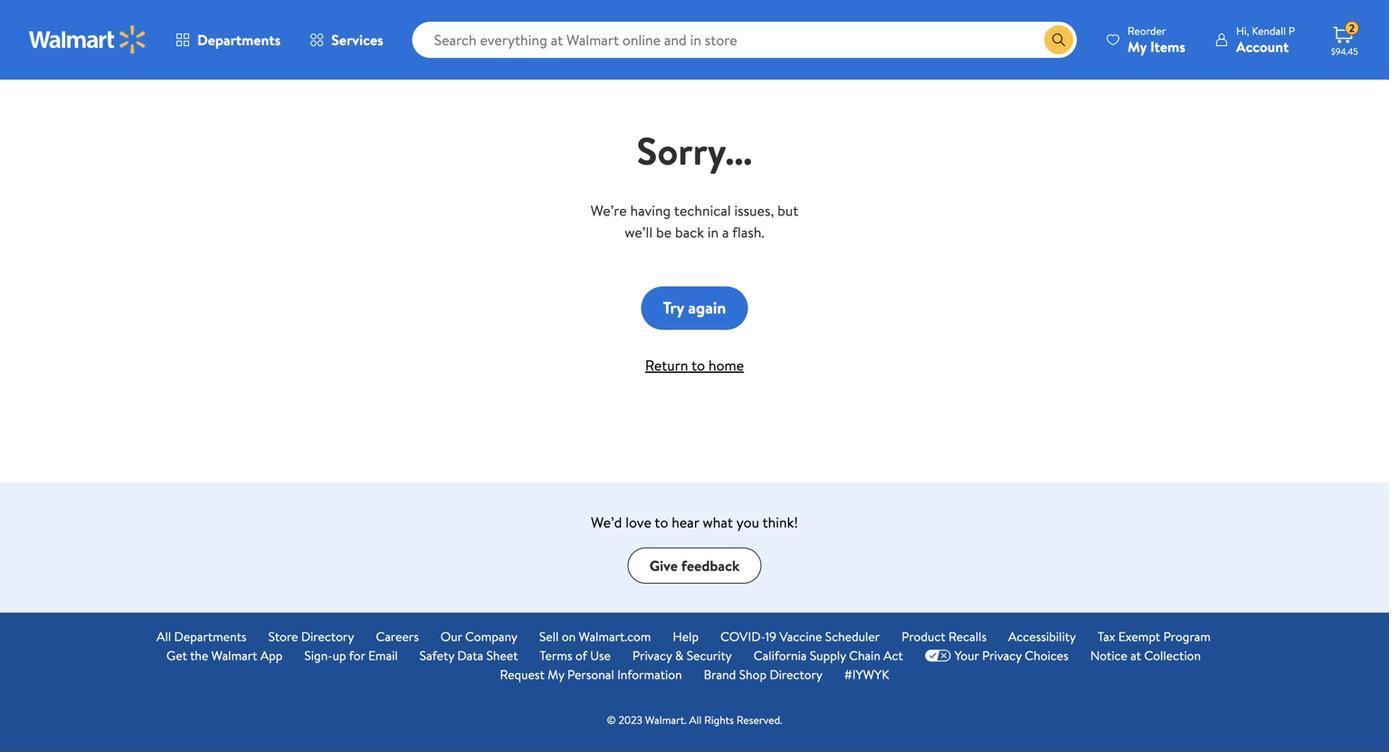 Task type: locate. For each thing, give the bounding box(es) containing it.
0 horizontal spatial privacy
[[633, 647, 672, 664]]

be
[[656, 222, 672, 242]]

think!
[[763, 512, 798, 532]]

collection
[[1144, 647, 1201, 664]]

#iywyk link
[[844, 665, 889, 684]]

your
[[955, 647, 979, 664]]

1 horizontal spatial to
[[692, 355, 705, 375]]

1 vertical spatial all
[[689, 712, 702, 728]]

sorry...
[[637, 124, 752, 177]]

give
[[650, 556, 678, 575]]

careers link
[[376, 627, 419, 646]]

the
[[190, 647, 208, 664]]

act
[[884, 647, 903, 664]]

try
[[663, 297, 684, 319]]

chain
[[849, 647, 881, 664]]

give feedback
[[650, 556, 740, 575]]

back
[[675, 222, 704, 242]]

my inside reorder my items
[[1128, 37, 1147, 57]]

safety data sheet
[[420, 647, 518, 664]]

services
[[331, 30, 383, 50]]

19
[[765, 628, 777, 645]]

2
[[1349, 21, 1355, 36]]

p
[[1289, 23, 1295, 38]]

sell
[[539, 628, 559, 645]]

to left home
[[692, 355, 705, 375]]

we're having technical issues, but we'll be back in a flash.
[[591, 200, 799, 242]]

having
[[630, 200, 671, 220]]

kendall
[[1252, 23, 1286, 38]]

departments button
[[161, 18, 295, 62]]

notice at collection link
[[1090, 646, 1201, 665]]

my left the "items"
[[1128, 37, 1147, 57]]

at
[[1131, 647, 1141, 664]]

choices
[[1025, 647, 1069, 664]]

you
[[737, 512, 759, 532]]

1 horizontal spatial my
[[1128, 37, 1147, 57]]

0 vertical spatial my
[[1128, 37, 1147, 57]]

all departments link
[[157, 627, 247, 646]]

0 vertical spatial to
[[692, 355, 705, 375]]

we'd
[[591, 512, 622, 532]]

all up get
[[157, 628, 171, 645]]

privacy & security
[[633, 647, 732, 664]]

for
[[349, 647, 365, 664]]

1 horizontal spatial directory
[[770, 666, 823, 683]]

hear
[[672, 512, 699, 532]]

to right "love"
[[655, 512, 668, 532]]

return to home
[[645, 355, 744, 375]]

privacy choices icon image
[[925, 649, 951, 662]]

© 2023 walmart. all rights reserved.
[[607, 712, 782, 728]]

sign-up for email link
[[304, 646, 398, 665]]

product recalls link
[[902, 627, 987, 646]]

0 vertical spatial all
[[157, 628, 171, 645]]

1 vertical spatial departments
[[174, 628, 247, 645]]

departments inside dropdown button
[[197, 30, 281, 50]]

up
[[333, 647, 346, 664]]

0 vertical spatial departments
[[197, 30, 281, 50]]

0 horizontal spatial all
[[157, 628, 171, 645]]

again
[[688, 297, 726, 319]]

my down the terms
[[548, 666, 564, 683]]

departments
[[197, 30, 281, 50], [174, 628, 247, 645]]

0 horizontal spatial my
[[548, 666, 564, 683]]

privacy up information
[[633, 647, 672, 664]]

program
[[1164, 628, 1211, 645]]

directory up sign-
[[301, 628, 354, 645]]

scheduler
[[825, 628, 880, 645]]

0 horizontal spatial directory
[[301, 628, 354, 645]]

what
[[703, 512, 733, 532]]

safety
[[420, 647, 454, 664]]

return
[[645, 355, 688, 375]]

1 vertical spatial my
[[548, 666, 564, 683]]

give feedback button
[[628, 548, 761, 584]]

walmart.com
[[579, 628, 651, 645]]

services button
[[295, 18, 398, 62]]

request my personal information link
[[500, 665, 682, 684]]

directory
[[301, 628, 354, 645], [770, 666, 823, 683]]

0 horizontal spatial to
[[655, 512, 668, 532]]

privacy right your
[[982, 647, 1022, 664]]

reserved.
[[737, 712, 782, 728]]

of
[[576, 647, 587, 664]]

all left rights
[[689, 712, 702, 728]]

request
[[500, 666, 545, 683]]

all
[[157, 628, 171, 645], [689, 712, 702, 728]]

covid-19 vaccine scheduler link
[[721, 627, 880, 646]]

help
[[673, 628, 699, 645]]

company
[[465, 628, 518, 645]]

brand shop directory
[[704, 666, 823, 683]]

to
[[692, 355, 705, 375], [655, 512, 668, 532]]

0 vertical spatial directory
[[301, 628, 354, 645]]

all inside all departments link
[[157, 628, 171, 645]]

personal
[[567, 666, 614, 683]]

information
[[617, 666, 682, 683]]

product recalls
[[902, 628, 987, 645]]

terms of use
[[540, 647, 611, 664]]

items
[[1150, 37, 1186, 57]]

store directory link
[[268, 627, 354, 646]]

sign-up for email
[[304, 647, 398, 664]]

sheet
[[486, 647, 518, 664]]

california supply chain act link
[[754, 646, 903, 665]]

1 vertical spatial to
[[655, 512, 668, 532]]

directory down california
[[770, 666, 823, 683]]

1 horizontal spatial privacy
[[982, 647, 1022, 664]]

supply
[[810, 647, 846, 664]]

store directory
[[268, 628, 354, 645]]

privacy
[[633, 647, 672, 664], [982, 647, 1022, 664]]

recalls
[[949, 628, 987, 645]]

technical
[[674, 200, 731, 220]]



Task type: describe. For each thing, give the bounding box(es) containing it.
search icon image
[[1052, 33, 1066, 47]]

store
[[268, 628, 298, 645]]

covid-
[[721, 628, 765, 645]]

return to home link
[[645, 355, 744, 375]]

our company link
[[441, 627, 518, 646]]

safety data sheet link
[[420, 646, 518, 665]]

accessibility link
[[1008, 627, 1076, 646]]

flash.
[[732, 222, 765, 242]]

reorder my items
[[1128, 23, 1186, 57]]

&
[[675, 647, 684, 664]]

love
[[626, 512, 652, 532]]

account
[[1236, 37, 1289, 57]]

tax
[[1098, 628, 1115, 645]]

all departments
[[157, 628, 247, 645]]

help link
[[673, 627, 699, 646]]

©
[[607, 712, 616, 728]]

security
[[687, 647, 732, 664]]

in
[[708, 222, 719, 242]]

covid-19 vaccine scheduler
[[721, 628, 880, 645]]

use
[[590, 647, 611, 664]]

$94.45
[[1331, 45, 1358, 57]]

feedback
[[681, 556, 740, 575]]

brand
[[704, 666, 736, 683]]

notice at collection request my personal information
[[500, 647, 1201, 683]]

tax exempt program get the walmart app
[[166, 628, 1211, 664]]

we're
[[591, 200, 627, 220]]

california supply chain act
[[754, 647, 903, 664]]

we'll
[[625, 222, 653, 242]]

app
[[260, 647, 283, 664]]

your privacy choices link
[[925, 646, 1069, 665]]

tax exempt program link
[[1098, 627, 1211, 646]]

Walmart Site-Wide search field
[[412, 22, 1077, 58]]

our
[[441, 628, 462, 645]]

your privacy choices
[[955, 647, 1069, 664]]

product
[[902, 628, 946, 645]]

Search search field
[[412, 22, 1077, 58]]

walmart
[[211, 647, 257, 664]]

shop
[[739, 666, 767, 683]]

exempt
[[1119, 628, 1160, 645]]

walmart image
[[29, 25, 147, 54]]

issues,
[[734, 200, 774, 220]]

2023
[[619, 712, 643, 728]]

sign-
[[304, 647, 333, 664]]

hi,
[[1236, 23, 1249, 38]]

1 vertical spatial directory
[[770, 666, 823, 683]]

on
[[562, 628, 576, 645]]

my inside notice at collection request my personal information
[[548, 666, 564, 683]]

sell on walmart.com link
[[539, 627, 651, 646]]

get
[[166, 647, 187, 664]]

terms
[[540, 647, 572, 664]]

2 privacy from the left
[[982, 647, 1022, 664]]

reorder
[[1128, 23, 1166, 38]]

but
[[778, 200, 799, 220]]

try again
[[663, 297, 726, 319]]

accessibility
[[1008, 628, 1076, 645]]

rights
[[704, 712, 734, 728]]

notice
[[1090, 647, 1128, 664]]

careers
[[376, 628, 419, 645]]

1 privacy from the left
[[633, 647, 672, 664]]

california
[[754, 647, 807, 664]]

our company
[[441, 628, 518, 645]]

1 horizontal spatial all
[[689, 712, 702, 728]]

sell on walmart.com
[[539, 628, 651, 645]]

we'd love to hear what you think!
[[591, 512, 798, 532]]

a
[[722, 222, 729, 242]]

terms of use link
[[540, 646, 611, 665]]



Task type: vqa. For each thing, say whether or not it's contained in the screenshot.
search search field
yes



